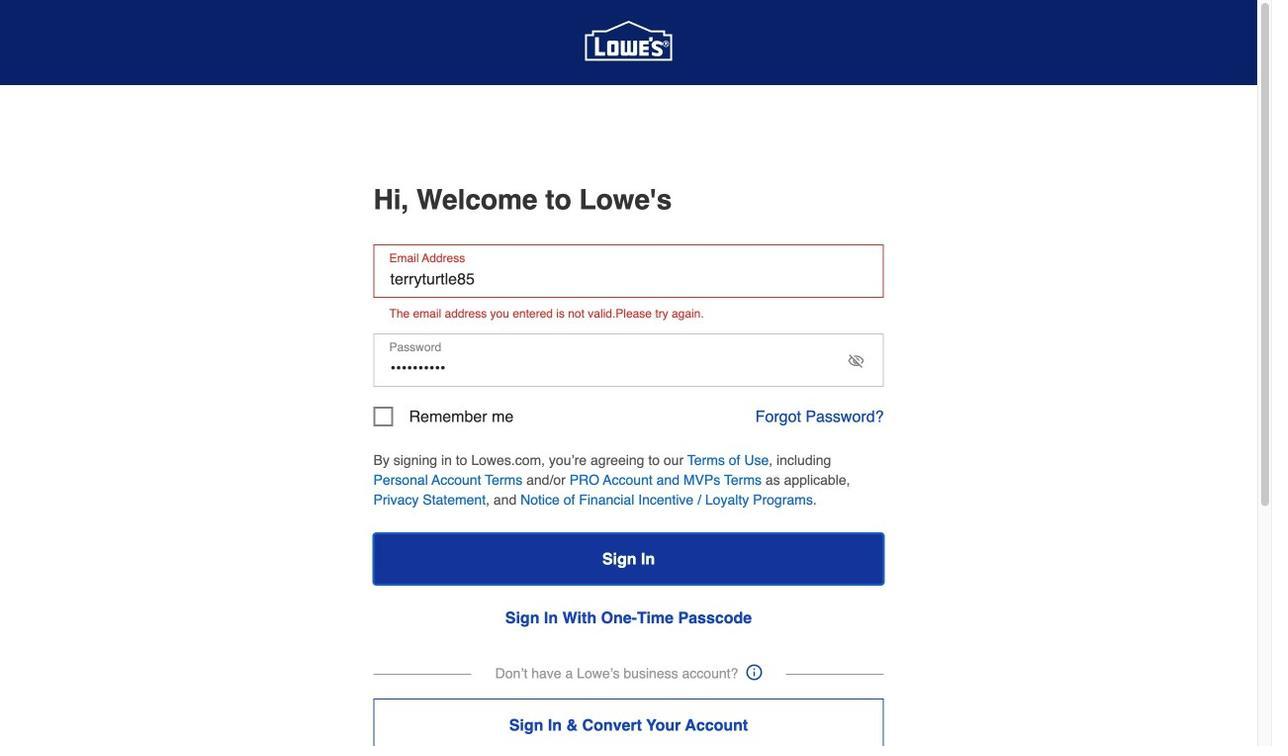 Task type: locate. For each thing, give the bounding box(es) containing it.
lowe's home improvement logo image
[[585, 0, 672, 86]]

tooltip button image
[[746, 664, 762, 680]]

password password field
[[374, 333, 884, 387]]



Task type: describe. For each thing, give the bounding box(es) containing it.
Email text field
[[374, 244, 884, 298]]

show password image
[[848, 353, 864, 369]]

remember me element
[[374, 407, 514, 426]]



Task type: vqa. For each thing, say whether or not it's contained in the screenshot.
"PASSWORD" password field
yes



